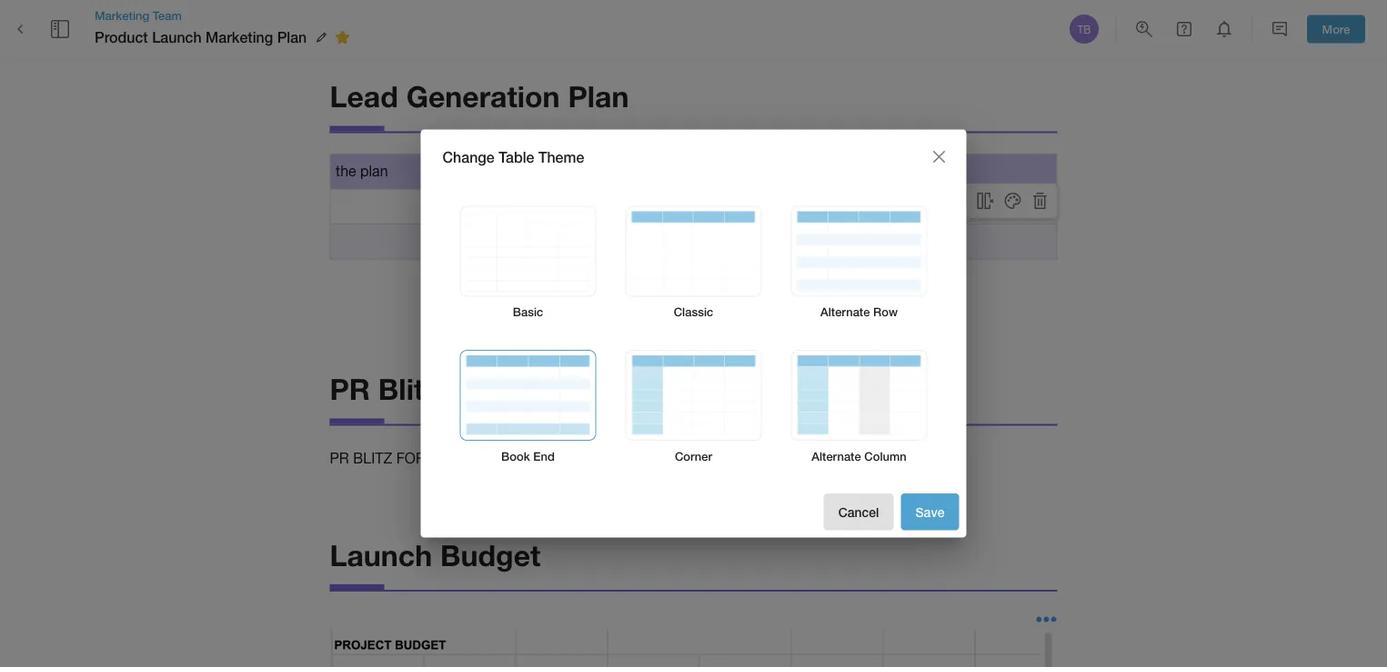 Task type: vqa. For each thing, say whether or not it's contained in the screenshot.
Favorites
no



Task type: describe. For each thing, give the bounding box(es) containing it.
theme
[[538, 148, 584, 165]]

blitz
[[353, 450, 392, 467]]

team
[[153, 8, 182, 22]]

book end
[[501, 449, 555, 463]]

remove favorite image
[[331, 26, 353, 48]]

launch budget
[[330, 538, 541, 573]]

for
[[396, 450, 426, 467]]

is
[[578, 163, 589, 180]]

basic
[[513, 305, 543, 319]]

fun
[[578, 233, 599, 250]]

save button
[[901, 494, 959, 531]]

cancel
[[838, 505, 879, 520]]

0 vertical spatial marketing
[[95, 8, 149, 22]]

budget
[[440, 538, 541, 573]]

1 vertical spatial plan
[[568, 79, 629, 113]]

1 vertical spatial marketing
[[206, 29, 273, 46]]

classic
[[674, 305, 713, 319]]

more button
[[1307, 15, 1365, 43]]

the plan
[[336, 163, 388, 180]]

the
[[336, 163, 356, 180]]

1 vertical spatial launch
[[330, 538, 432, 573]]

row
[[873, 305, 898, 319]]

cancel button
[[824, 494, 894, 531]]

save
[[916, 505, 945, 520]]

alternate column
[[812, 449, 907, 463]]

pr for pr blitz
[[330, 372, 370, 406]]

marketing team link
[[95, 7, 356, 24]]



Task type: locate. For each thing, give the bounding box(es) containing it.
0 vertical spatial alternate
[[821, 305, 870, 319]]

more
[[1322, 22, 1350, 36]]

1 horizontal spatial plan
[[568, 79, 629, 113]]

alternate for alternate row
[[821, 305, 870, 319]]

2 pr from the top
[[330, 450, 349, 467]]

pr left blitz
[[330, 450, 349, 467]]

0 vertical spatial pr
[[330, 372, 370, 406]]

0 horizontal spatial marketing
[[95, 8, 149, 22]]

0 vertical spatial launch
[[152, 29, 202, 46]]

1 vertical spatial alternate
[[812, 449, 861, 463]]

tb button
[[1067, 12, 1102, 46]]

blitz
[[378, 372, 439, 406]]

0 horizontal spatial launch
[[152, 29, 202, 46]]

pr left blitz at the bottom
[[330, 372, 370, 406]]

plan
[[277, 29, 307, 46], [568, 79, 629, 113]]

0 vertical spatial plan
[[277, 29, 307, 46]]

1 vertical spatial pr
[[330, 450, 349, 467]]

0 horizontal spatial plan
[[277, 29, 307, 46]]

change table theme dialog
[[421, 130, 967, 538]]

alternate row
[[821, 305, 898, 319]]

alternate
[[821, 305, 870, 319], [812, 449, 861, 463]]

lead
[[330, 79, 398, 113]]

pr
[[330, 372, 370, 406], [330, 450, 349, 467]]

launch
[[152, 29, 202, 46], [330, 538, 432, 573]]

pr blitz
[[330, 372, 439, 406]]

book
[[501, 449, 530, 463]]

have
[[578, 198, 609, 215]]

marketing down marketing team link
[[206, 29, 273, 46]]

product
[[95, 29, 148, 46]]

table
[[499, 148, 534, 165]]

pr blitz for life!
[[330, 450, 463, 467]]

lead generation plan
[[330, 79, 629, 113]]

corner
[[675, 449, 712, 463]]

tb
[[1077, 23, 1091, 35]]

column
[[864, 449, 907, 463]]

product launch marketing plan
[[95, 29, 307, 46]]

marketing team
[[95, 8, 182, 22]]

marketing up product
[[95, 8, 149, 22]]

1 horizontal spatial launch
[[330, 538, 432, 573]]

plan left remove favorite icon
[[277, 29, 307, 46]]

life!
[[430, 450, 463, 467]]

marketing
[[95, 8, 149, 22], [206, 29, 273, 46]]

generation
[[406, 79, 560, 113]]

alternate left column
[[812, 449, 861, 463]]

pr for pr blitz for life!
[[330, 450, 349, 467]]

change
[[443, 148, 495, 165]]

change table theme
[[443, 148, 584, 165]]

alternate for alternate column
[[812, 449, 861, 463]]

alternate left row
[[821, 305, 870, 319]]

1 pr from the top
[[330, 372, 370, 406]]

1 horizontal spatial marketing
[[206, 29, 273, 46]]

plan up theme
[[568, 79, 629, 113]]

plan
[[360, 163, 388, 180]]

end
[[533, 449, 555, 463]]



